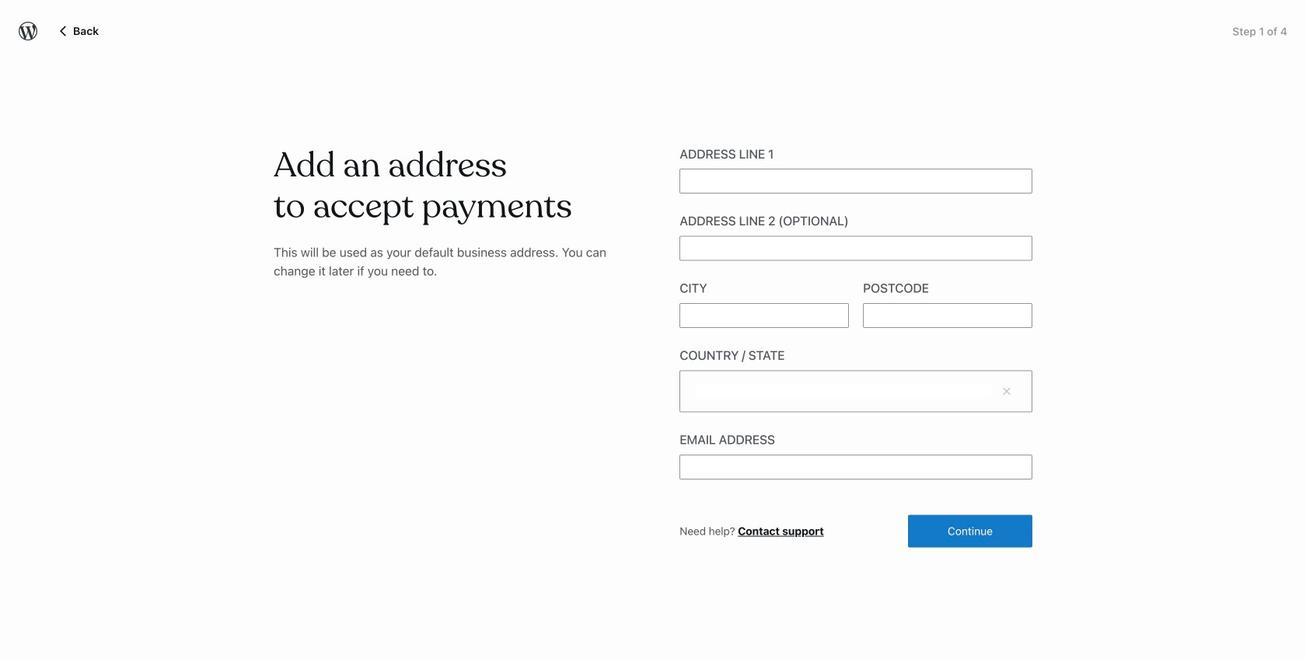 Task type: vqa. For each thing, say whether or not it's contained in the screenshot.
carnation Image
no



Task type: locate. For each thing, give the bounding box(es) containing it.
reset image
[[998, 382, 1017, 401]]

None text field
[[680, 169, 1033, 194], [680, 303, 849, 328], [864, 303, 1033, 328], [680, 455, 1033, 480], [680, 169, 1033, 194], [680, 303, 849, 328], [864, 303, 1033, 328], [680, 455, 1033, 480]]

None text field
[[680, 236, 1033, 261], [696, 385, 992, 399], [680, 236, 1033, 261], [696, 385, 992, 399]]



